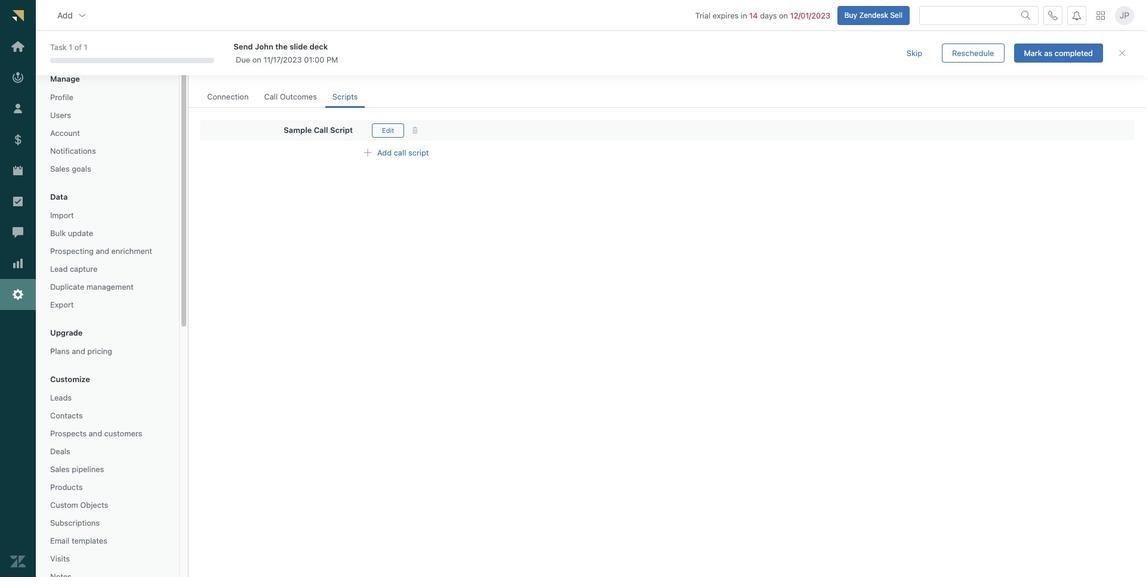 Task type: vqa. For each thing, say whether or not it's contained in the screenshot.
14th ROW from the bottom
no



Task type: describe. For each thing, give the bounding box(es) containing it.
templates
[[72, 537, 107, 546]]

from
[[334, 65, 350, 74]]

scripts link
[[325, 87, 365, 108]]

the
[[275, 42, 288, 51]]

.
[[457, 65, 459, 74]]

voice and text call your leads and contacts directly from sell. learn about using voice .
[[200, 45, 459, 74]]

jp
[[1120, 10, 1130, 20]]

duplicate management
[[50, 282, 134, 292]]

slide
[[290, 42, 308, 51]]

01:00
[[304, 55, 324, 64]]

outcomes
[[280, 92, 317, 102]]

send john the slide deck due on 11/17/2023 01:00 pm
[[234, 42, 338, 64]]

lead capture link
[[45, 261, 170, 277]]

manage
[[50, 74, 80, 84]]

email templates link
[[45, 534, 170, 549]]

zendesk
[[859, 11, 888, 19]]

sales pipelines
[[50, 465, 104, 475]]

due
[[236, 55, 250, 64]]

2 1 from the left
[[84, 43, 87, 52]]

deals
[[50, 447, 70, 457]]

lead
[[50, 264, 68, 274]]

reschedule button
[[942, 44, 1004, 63]]

expires
[[713, 11, 739, 20]]

script
[[408, 148, 429, 157]]

send
[[234, 42, 253, 51]]

as
[[1044, 48, 1053, 58]]

1 vertical spatial call
[[264, 92, 278, 102]]

john
[[255, 42, 273, 51]]

buy zendesk sell button
[[837, 6, 910, 25]]

and for customers
[[89, 429, 102, 439]]

visits link
[[45, 552, 170, 567]]

profile
[[50, 93, 73, 102]]

import link
[[45, 208, 170, 223]]

customize
[[50, 375, 90, 385]]

prospects
[[50, 429, 87, 439]]

users
[[50, 110, 71, 120]]

reschedule
[[952, 48, 994, 58]]

visits
[[50, 555, 70, 564]]

sales goals
[[50, 164, 91, 174]]

task 1 of 1
[[50, 43, 87, 52]]

calls image
[[1048, 11, 1058, 20]]

2 vertical spatial call
[[314, 125, 328, 135]]

call
[[394, 148, 406, 157]]

notifications link
[[45, 143, 170, 159]]

leads
[[50, 393, 72, 403]]

days
[[760, 11, 777, 20]]

sales goals link
[[45, 161, 170, 177]]

prospecting and enrichment
[[50, 247, 152, 256]]

skip
[[907, 48, 922, 58]]

scripts
[[332, 92, 358, 102]]

pipelines
[[72, 465, 104, 475]]

management
[[86, 282, 134, 292]]

sales pipelines link
[[45, 462, 170, 478]]

call outcomes link
[[257, 87, 324, 108]]

subscriptions
[[50, 519, 100, 528]]

send john the slide deck link
[[234, 41, 875, 52]]

deals link
[[45, 444, 170, 460]]

mark as completed button
[[1014, 44, 1103, 63]]

skip button
[[897, 44, 933, 63]]

custom objects
[[50, 501, 108, 510]]

users link
[[45, 107, 170, 123]]

plans and pricing link
[[45, 344, 170, 360]]

customers
[[104, 429, 142, 439]]

custom
[[50, 501, 78, 510]]

about
[[392, 65, 413, 74]]

bell image
[[1072, 11, 1082, 20]]

update
[[68, 229, 93, 238]]

duplicate
[[50, 282, 84, 292]]

add image
[[363, 148, 373, 158]]

data
[[50, 192, 68, 202]]

call inside voice and text call your leads and contacts directly from sell. learn about using voice .
[[200, 65, 214, 74]]

14
[[749, 11, 758, 20]]

add call script
[[377, 148, 429, 157]]



Task type: locate. For each thing, give the bounding box(es) containing it.
completed
[[1055, 48, 1093, 58]]

buy
[[845, 11, 857, 19]]

sales down deals
[[50, 465, 70, 475]]

leads link
[[45, 390, 170, 406]]

using
[[415, 65, 435, 74]]

plans
[[50, 347, 70, 356]]

using voice link
[[415, 65, 457, 75]]

directly
[[304, 65, 331, 74]]

sales for sales goals
[[50, 164, 70, 174]]

add
[[57, 10, 73, 20], [377, 148, 392, 157]]

1 sales from the top
[[50, 164, 70, 174]]

and right plans
[[72, 347, 85, 356]]

0 horizontal spatial voice
[[200, 45, 234, 61]]

bulk update link
[[45, 226, 170, 241]]

profile link
[[45, 90, 170, 105]]

add button
[[48, 3, 97, 27]]

call left "your"
[[200, 65, 214, 74]]

bulk update
[[50, 229, 93, 238]]

1 1 from the left
[[69, 43, 72, 52]]

0 vertical spatial call
[[200, 65, 214, 74]]

0 vertical spatial voice
[[200, 45, 234, 61]]

None field
[[67, 45, 162, 56]]

2 horizontal spatial call
[[314, 125, 328, 135]]

on
[[779, 11, 788, 20], [252, 55, 261, 64]]

2 sales from the top
[[50, 465, 70, 475]]

and right leads
[[255, 65, 269, 74]]

pricing
[[87, 347, 112, 356]]

email templates
[[50, 537, 107, 546]]

plans and pricing
[[50, 347, 112, 356]]

and down bulk update "link"
[[96, 247, 109, 256]]

0 vertical spatial sales
[[50, 164, 70, 174]]

contacts
[[271, 65, 302, 74]]

prospects and customers link
[[45, 426, 170, 442]]

and for enrichment
[[96, 247, 109, 256]]

sales
[[50, 164, 70, 174], [50, 465, 70, 475]]

11/17/2023
[[264, 55, 302, 64]]

12/01/2023
[[790, 11, 830, 20]]

and up leads
[[237, 45, 261, 61]]

account link
[[45, 125, 170, 141]]

export link
[[45, 297, 170, 313]]

enrichment
[[111, 247, 152, 256]]

duplicate management link
[[45, 279, 170, 295]]

trash image
[[412, 127, 418, 134]]

lead capture
[[50, 264, 97, 274]]

1 horizontal spatial 1
[[84, 43, 87, 52]]

1 vertical spatial add
[[377, 148, 392, 157]]

call left the outcomes
[[264, 92, 278, 102]]

upgrade
[[50, 328, 83, 338]]

on right due
[[252, 55, 261, 64]]

sell
[[890, 11, 903, 19]]

deck
[[310, 42, 328, 51]]

add call script button
[[353, 143, 439, 162]]

1 horizontal spatial add
[[377, 148, 392, 157]]

your
[[216, 65, 232, 74]]

1 vertical spatial sales
[[50, 465, 70, 475]]

buy zendesk sell
[[845, 11, 903, 19]]

call outcomes
[[264, 92, 317, 102]]

1 right the of
[[84, 43, 87, 52]]

add inside "button"
[[57, 10, 73, 20]]

1 left the of
[[69, 43, 72, 52]]

leads
[[234, 65, 253, 74]]

text
[[264, 45, 290, 61]]

add for add call script
[[377, 148, 392, 157]]

sales for sales pipelines
[[50, 465, 70, 475]]

notifications
[[50, 146, 96, 156]]

0 horizontal spatial call
[[200, 65, 214, 74]]

prospecting and enrichment link
[[45, 244, 170, 259]]

0 horizontal spatial 1
[[69, 43, 72, 52]]

add left the call
[[377, 148, 392, 157]]

edit
[[382, 126, 394, 134]]

add inside button
[[377, 148, 392, 157]]

cancel image
[[1118, 48, 1127, 58]]

connection link
[[200, 87, 256, 108]]

goals
[[72, 164, 91, 174]]

chevron down image
[[77, 11, 87, 20]]

1 vertical spatial on
[[252, 55, 261, 64]]

1 vertical spatial voice
[[437, 65, 457, 74]]

0 vertical spatial add
[[57, 10, 73, 20]]

mark as completed
[[1024, 48, 1093, 58]]

task
[[50, 43, 67, 52]]

and for pricing
[[72, 347, 85, 356]]

add for add
[[57, 10, 73, 20]]

prospects and customers
[[50, 429, 142, 439]]

import
[[50, 211, 74, 220]]

and
[[237, 45, 261, 61], [255, 65, 269, 74], [96, 247, 109, 256], [72, 347, 85, 356], [89, 429, 102, 439]]

call left script
[[314, 125, 328, 135]]

1 horizontal spatial voice
[[437, 65, 457, 74]]

connection
[[207, 92, 249, 102]]

add left chevron down icon
[[57, 10, 73, 20]]

and down contacts link
[[89, 429, 102, 439]]

zendesk image
[[10, 555, 26, 570]]

search image
[[1021, 11, 1031, 20]]

custom objects link
[[45, 498, 170, 514]]

1 horizontal spatial on
[[779, 11, 788, 20]]

voice
[[200, 45, 234, 61], [437, 65, 457, 74]]

subscriptions link
[[45, 516, 170, 531]]

in
[[741, 11, 747, 20]]

products link
[[45, 480, 170, 496]]

and for text
[[237, 45, 261, 61]]

trial expires in 14 days on 12/01/2023
[[695, 11, 830, 20]]

0 vertical spatial on
[[779, 11, 788, 20]]

sales left goals
[[50, 164, 70, 174]]

1 horizontal spatial call
[[264, 92, 278, 102]]

mark
[[1024, 48, 1042, 58]]

voice up "your"
[[200, 45, 234, 61]]

script
[[330, 125, 353, 135]]

voice right using
[[437, 65, 457, 74]]

email
[[50, 537, 69, 546]]

zendesk products image
[[1097, 11, 1105, 19]]

on right 'days' on the top
[[779, 11, 788, 20]]

0 horizontal spatial add
[[57, 10, 73, 20]]

contacts
[[50, 411, 83, 421]]

sample call script
[[284, 125, 353, 135]]

jp button
[[1115, 6, 1134, 25]]

sample
[[284, 125, 312, 135]]

sales inside "link"
[[50, 465, 70, 475]]

trial
[[695, 11, 711, 20]]

pm
[[327, 55, 338, 64]]

contacts link
[[45, 408, 170, 424]]

0 horizontal spatial on
[[252, 55, 261, 64]]

on inside send john the slide deck due on 11/17/2023 01:00 pm
[[252, 55, 261, 64]]

export
[[50, 300, 74, 310]]

edit button
[[372, 123, 404, 138]]



